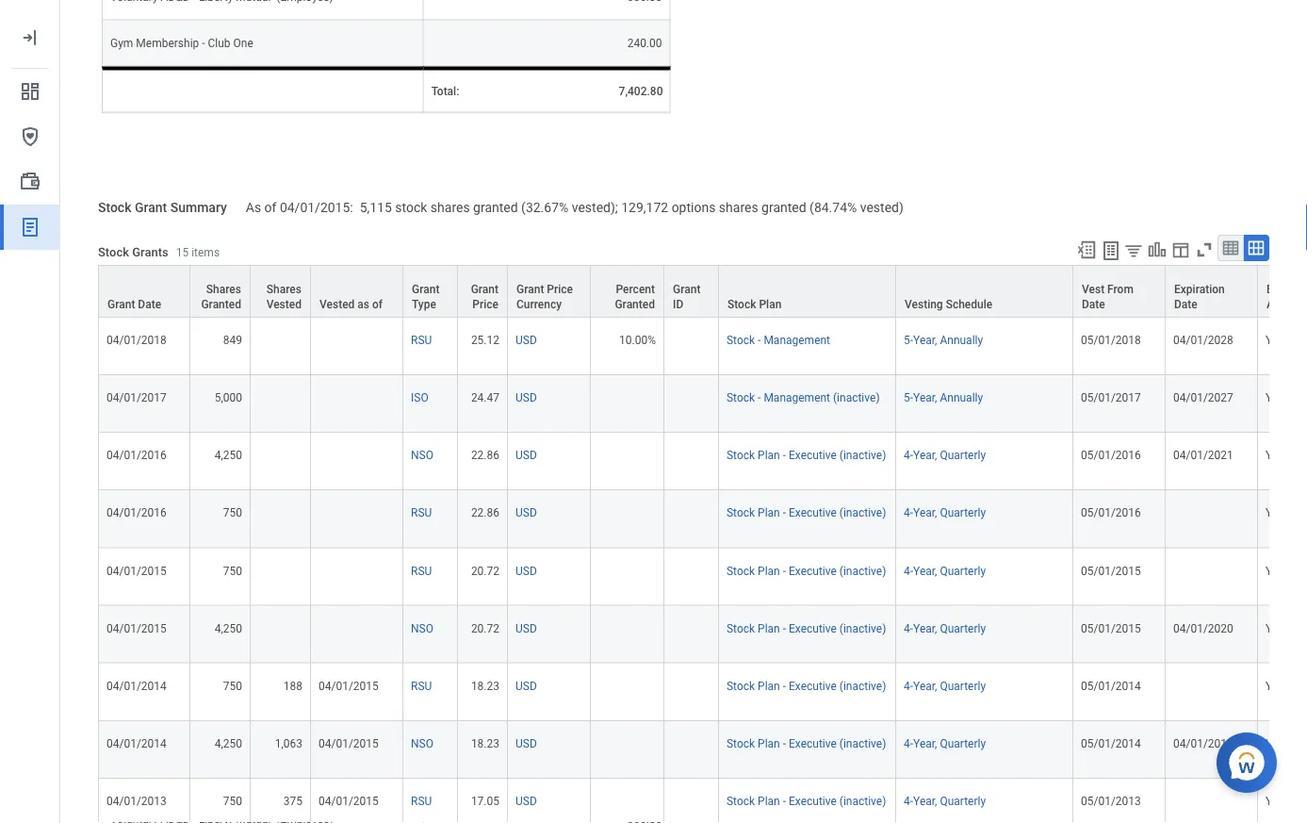Task type: describe. For each thing, give the bounding box(es) containing it.
750 for 04/01/2015
[[223, 564, 242, 577]]

stock - management link
[[727, 329, 831, 346]]

1 year, from the top
[[914, 333, 938, 346]]

04/01/2015 for 375
[[319, 794, 379, 808]]

10.00%
[[620, 333, 656, 346]]

04/01/2020
[[1174, 621, 1234, 635]]

(32.67%
[[521, 199, 569, 215]]

expiration date column header
[[1166, 264, 1259, 318]]

18.23 for nso
[[471, 737, 500, 750]]

(84.74%
[[810, 199, 857, 215]]

04/01/2015 for 1,063
[[319, 737, 379, 750]]

shares vested button
[[251, 265, 310, 316]]

click to view/edit grid preferences image
[[1171, 240, 1192, 260]]

4-year, quarterly for 1st 4-year, quarterly link from the bottom of the page
[[904, 794, 986, 808]]

04/01/2021
[[1174, 448, 1234, 462]]

year, for 4th 4-year, quarterly link from the bottom
[[914, 621, 938, 635]]

stock - management (inactive)
[[727, 391, 880, 404]]

usd for second usd link from the bottom of the page
[[516, 737, 537, 750]]

stock plan - executive (inactive) link for sixth 4-year, quarterly link from the top of the page
[[727, 733, 887, 750]]

quarterly for 3rd 4-year, quarterly link from the top of the page
[[940, 564, 986, 577]]

(inactive) for stock plan - executive (inactive) link corresponding to sixth 4-year, quarterly link from the top of the page
[[840, 737, 887, 750]]

grant for grant price currency
[[517, 282, 544, 295]]

2 shares from the left
[[719, 199, 759, 215]]

usd for 4th usd link from the bottom
[[516, 621, 537, 635]]

rsu link for 17.05
[[411, 791, 432, 808]]

1 granted from the left
[[473, 199, 518, 215]]

row containing 04/01/2017
[[98, 375, 1308, 432]]

5 4-year, quarterly link from the top
[[904, 675, 986, 692]]

2 granted from the left
[[762, 199, 807, 215]]

vested as of
[[320, 297, 383, 310]]

date for grant date
[[138, 297, 161, 310]]

management for stock - management (inactive)
[[764, 391, 831, 404]]

summary
[[170, 199, 227, 215]]

vested as of button
[[311, 265, 403, 316]]

22.86 for nso
[[471, 448, 500, 462]]

year, for sixth 4-year, quarterly link from the top of the page
[[914, 737, 938, 750]]

5-year, annually link for stock - management
[[904, 329, 983, 346]]

- for 3rd 4-year, quarterly link from the top of the page
[[783, 564, 786, 577]]

vest from date column header
[[1074, 264, 1166, 318]]

7,402.80
[[619, 84, 663, 97]]

type
[[412, 297, 436, 310]]

129,172
[[622, 199, 669, 215]]

1 vested from the left
[[266, 297, 302, 310]]

grant price button
[[458, 265, 507, 316]]

05/01/2017
[[1081, 391, 1142, 404]]

5-year, annually for stock - management (inactive)
[[904, 391, 983, 404]]

stock grant summary
[[98, 199, 227, 215]]

granted for percent
[[615, 297, 655, 310]]

fullscreen image
[[1195, 240, 1215, 260]]

grant id column header
[[665, 264, 719, 318]]

stock plan - executive (inactive) for stock plan - executive (inactive) link associated with 4th 4-year, quarterly link from the bottom
[[727, 621, 887, 635]]

one
[[233, 36, 253, 49]]

stock inside popup button
[[728, 297, 757, 310]]

plan for stock plan - executive (inactive) link for 1st 4-year, quarterly link from the bottom of the page
[[758, 794, 780, 808]]

as of 04/01/2015:  5,115 stock shares granted (32.67% vested); 129,172 options shares granted (84.74% vested)
[[246, 199, 904, 215]]

15
[[176, 246, 189, 259]]

yes for 2nd 4-year, quarterly link from the top
[[1266, 506, 1284, 519]]

benefits image
[[19, 125, 41, 148]]

rsu link for 25.12
[[411, 329, 432, 346]]

4,250 for 04/01/2016
[[215, 448, 242, 462]]

stock plan - executive (inactive) for stock plan - executive (inactive) link associated with 3rd 4-year, quarterly link from the top of the page
[[727, 564, 887, 577]]

stock - management (inactive) link
[[727, 387, 880, 404]]

- for 4th 4-year, quarterly link from the bottom
[[783, 621, 786, 635]]

gym
[[110, 36, 133, 49]]

stock plan - executive (inactive) for stock plan - executive (inactive) link related to 2nd 4-year, quarterly link from the top
[[727, 506, 887, 519]]

document alt image
[[19, 216, 41, 239]]

price for grant price
[[473, 297, 499, 310]]

04/01/2027
[[1174, 391, 1234, 404]]

shares vested
[[266, 282, 302, 310]]

stock grant summary element
[[246, 188, 904, 216]]

annually for stock - management (inactive)
[[940, 391, 983, 404]]

iso
[[411, 391, 429, 404]]

vested);
[[572, 199, 618, 215]]

yes for 3rd 4-year, quarterly link from the top of the page
[[1266, 564, 1284, 577]]

stock grants 15 items
[[98, 245, 220, 259]]

750 for 04/01/2013
[[223, 794, 242, 808]]

(inactive) for stock plan - executive (inactive) link for 3rd 4-year, quarterly link from the bottom
[[840, 679, 887, 692]]

4-year, quarterly for 2nd 4-year, quarterly link from the top
[[904, 506, 986, 519]]

executive for 4th 4-year, quarterly link from the bottom
[[789, 621, 837, 635]]

5- for stock - management (inactive)
[[904, 391, 914, 404]]

expiration date button
[[1166, 265, 1258, 316]]

vested)
[[861, 199, 904, 215]]

nso link for 22.86
[[411, 445, 434, 462]]

(inactive) for stock plan - executive (inactive) link associated with 4th 4-year, quarterly link from the bottom
[[840, 621, 887, 635]]

vest from date button
[[1074, 265, 1165, 316]]

grant price currency column header
[[508, 264, 591, 318]]

select to filter grid data image
[[1124, 241, 1145, 260]]

yes for 1st 4-year, quarterly link from the bottom of the page
[[1266, 794, 1284, 808]]

usd for usd link for rsu link for 20.72
[[516, 564, 537, 577]]

date for expiration date
[[1175, 297, 1198, 310]]

percent
[[616, 282, 655, 295]]

plan for stock plan - executive (inactive) link for 3rd 4-year, quarterly link from the bottom
[[758, 679, 780, 692]]

vesting schedule button
[[897, 265, 1073, 316]]

1,063
[[275, 737, 303, 750]]

2 vested from the left
[[320, 297, 355, 310]]

4- for 3rd 4-year, quarterly link from the top of the page
[[904, 564, 914, 577]]

grant id
[[673, 282, 701, 310]]

plan inside popup button
[[759, 297, 782, 310]]

executive for 2nd 4-year, quarterly link from the top
[[789, 506, 837, 519]]

4-year, quarterly for 4th 4-year, quarterly link from the bottom
[[904, 621, 986, 635]]

240.00
[[628, 36, 662, 49]]

stock plan - executive (inactive) link for 3rd 4-year, quarterly link from the top of the page
[[727, 560, 887, 577]]

375
[[284, 794, 303, 808]]

nso link for 20.72
[[411, 618, 434, 635]]

grant for grant type
[[412, 282, 440, 295]]

6 usd link from the top
[[516, 618, 537, 635]]

rsu for 18.23
[[411, 679, 432, 692]]

as
[[246, 199, 261, 215]]

stock plan
[[728, 297, 782, 310]]

04/01/2018
[[107, 333, 167, 346]]

expand/collapse chart image
[[1147, 240, 1168, 260]]

export to excel image
[[1077, 240, 1097, 260]]

05/01/2016 for rsu
[[1081, 506, 1142, 519]]

vesting schedule
[[905, 297, 993, 310]]

expiration
[[1175, 282, 1225, 295]]

grant type column header
[[404, 264, 458, 318]]

quarterly for 4th 4-year, quarterly link from the bottom
[[940, 621, 986, 635]]

vest from date
[[1082, 282, 1134, 310]]

grant up grants
[[135, 199, 167, 215]]

year, for 1st 4-year, quarterly link from the bottom of the page
[[914, 794, 938, 808]]

5- for stock - management
[[904, 333, 914, 346]]

quarterly for 3rd 4-year, quarterly link from the bottom
[[940, 679, 986, 692]]

board
[[1267, 282, 1297, 295]]

3 4-year, quarterly link from the top
[[904, 560, 986, 577]]

grant type
[[412, 282, 440, 310]]

17.05
[[471, 794, 500, 808]]

3 usd link from the top
[[516, 445, 537, 462]]

plan for stock plan - executive (inactive) link related to 2nd 4-year, quarterly link from the top
[[758, 506, 780, 519]]

rsu for 17.05
[[411, 794, 432, 808]]

gym membership - club one
[[110, 36, 253, 49]]

rsu for 22.86
[[411, 506, 432, 519]]

grant type button
[[404, 265, 457, 316]]

management for stock - management
[[764, 333, 831, 346]]

usd link for rsu link associated with 18.23
[[516, 675, 537, 692]]

stock - management
[[727, 333, 831, 346]]

5-year, annually link for stock - management (inactive)
[[904, 387, 983, 404]]

expiration date
[[1175, 282, 1225, 310]]

task pay image
[[19, 171, 41, 193]]

1 yes from the top
[[1266, 333, 1284, 346]]

shares granted column header
[[190, 264, 251, 318]]

stock plan button
[[719, 265, 896, 316]]

year, for 1st 4-year, quarterly link
[[914, 448, 938, 462]]

price for grant price currency
[[547, 282, 573, 295]]

grants
[[132, 245, 169, 259]]

04/01/2016 for 750
[[107, 506, 167, 519]]

membership
[[136, 36, 199, 49]]

options
[[672, 199, 716, 215]]

usd link for rsu link for 20.72
[[516, 560, 537, 577]]

grant date button
[[99, 265, 190, 316]]

of inside popup button
[[372, 297, 383, 310]]

shares granted
[[201, 282, 241, 310]]

vesting schedule column header
[[897, 264, 1074, 318]]

total:
[[432, 84, 459, 97]]

vesting
[[905, 297, 943, 310]]

1 4-year, quarterly link from the top
[[904, 445, 986, 462]]

schedule
[[946, 297, 993, 310]]

quarterly for sixth 4-year, quarterly link from the top of the page
[[940, 737, 986, 750]]

vested as of column header
[[311, 264, 404, 318]]

188
[[284, 679, 303, 692]]

grant id button
[[665, 265, 718, 316]]

4-year, quarterly for 3rd 4-year, quarterly link from the top of the page
[[904, 564, 986, 577]]

executive for 1st 4-year, quarterly link from the bottom of the page
[[789, 794, 837, 808]]

2 year, from the top
[[914, 391, 938, 404]]

executive for sixth 4-year, quarterly link from the top of the page
[[789, 737, 837, 750]]

5,000
[[215, 391, 242, 404]]

4- for 1st 4-year, quarterly link
[[904, 448, 914, 462]]

iso link
[[411, 387, 429, 404]]

plan for 1st 4-year, quarterly link's stock plan - executive (inactive) link
[[758, 448, 780, 462]]



Task type: locate. For each thing, give the bounding box(es) containing it.
4 yes from the top
[[1266, 506, 1284, 519]]

shares
[[206, 282, 241, 295], [267, 282, 302, 295]]

04/01/2028
[[1174, 333, 1234, 346]]

stock plan - executive (inactive) link for 1st 4-year, quarterly link
[[727, 445, 887, 462]]

quarterly inside row
[[940, 794, 986, 808]]

2 nso from the top
[[411, 621, 434, 635]]

1 horizontal spatial shares
[[719, 199, 759, 215]]

1 vertical spatial 05/01/2014
[[1081, 737, 1142, 750]]

granted
[[473, 199, 518, 215], [762, 199, 807, 215]]

2 annually from the top
[[940, 391, 983, 404]]

1 horizontal spatial vested
[[320, 297, 355, 310]]

0 horizontal spatial price
[[473, 297, 499, 310]]

price inside grant price
[[473, 297, 499, 310]]

stock
[[98, 199, 132, 215], [98, 245, 129, 259], [728, 297, 757, 310], [727, 333, 755, 346], [727, 391, 755, 404], [727, 448, 755, 462], [727, 506, 755, 519], [727, 564, 755, 577], [727, 621, 755, 635], [727, 679, 755, 692], [727, 737, 755, 750], [727, 794, 755, 808]]

expand table image
[[1247, 239, 1266, 258]]

4-year, quarterly
[[904, 448, 986, 462], [904, 506, 986, 519], [904, 564, 986, 577], [904, 621, 986, 635], [904, 679, 986, 692], [904, 737, 986, 750], [904, 794, 986, 808]]

2 vertical spatial nso
[[411, 737, 434, 750]]

1 22.86 from the top
[[471, 448, 500, 462]]

grant inside grant price currency
[[517, 282, 544, 295]]

granted inside popup button
[[201, 297, 241, 310]]

toolbar
[[1068, 235, 1270, 264]]

- for 1st 4-year, quarterly link from the bottom of the page
[[783, 794, 786, 808]]

5 usd from the top
[[516, 564, 537, 577]]

849
[[223, 333, 242, 346]]

1 750 from the top
[[223, 506, 242, 519]]

shares for shares vested
[[267, 282, 302, 295]]

grant up 'type'
[[412, 282, 440, 295]]

750 inside row
[[223, 794, 242, 808]]

0 vertical spatial annually
[[940, 333, 983, 346]]

usd link for rsu link associated with 22.86
[[516, 502, 537, 519]]

year, for 3rd 4-year, quarterly link from the top of the page
[[914, 564, 938, 577]]

vest
[[1082, 282, 1105, 295]]

1 date from the left
[[138, 297, 161, 310]]

1 vertical spatial of
[[372, 297, 383, 310]]

grant price currency
[[517, 282, 573, 310]]

1 4- from the top
[[904, 448, 914, 462]]

1 vertical spatial 4,250
[[215, 621, 242, 635]]

7 4-year, quarterly link from the top
[[904, 791, 986, 808]]

granted
[[201, 297, 241, 310], [615, 297, 655, 310]]

1 horizontal spatial date
[[1082, 297, 1106, 310]]

2 nso link from the top
[[411, 618, 434, 635]]

rsu link
[[411, 329, 432, 346], [411, 502, 432, 519], [411, 560, 432, 577], [411, 675, 432, 692], [411, 791, 432, 808]]

4 year, from the top
[[914, 506, 938, 519]]

6 usd from the top
[[516, 621, 537, 635]]

0 horizontal spatial date
[[138, 297, 161, 310]]

stock plan - executive (inactive) link for 1st 4-year, quarterly link from the bottom of the page
[[727, 791, 887, 808]]

6 yes from the top
[[1266, 621, 1284, 635]]

(inactive) for stock plan - executive (inactive) link associated with 3rd 4-year, quarterly link from the top of the page
[[840, 564, 887, 577]]

percent granted button
[[591, 265, 664, 316]]

4 usd link from the top
[[516, 502, 537, 519]]

1 vertical spatial 04/01/2016
[[107, 506, 167, 519]]

05/01/2013
[[1081, 794, 1142, 808]]

stock plan column header
[[719, 264, 897, 318]]

4 750 from the top
[[223, 794, 242, 808]]

price up currency
[[547, 282, 573, 295]]

stock plan - executive (inactive) inside row
[[727, 794, 887, 808]]

7 stock plan - executive (inactive) link from the top
[[727, 791, 887, 808]]

usd link for rsu link associated with 17.05
[[516, 791, 537, 808]]

4- for 1st 4-year, quarterly link from the bottom of the page
[[904, 794, 914, 808]]

1 rsu from the top
[[411, 333, 432, 346]]

shares right stock
[[431, 199, 470, 215]]

0 horizontal spatial vested
[[266, 297, 302, 310]]

usd for usd link for rsu link associated with 17.05
[[516, 794, 537, 808]]

usd for seventh usd link from the bottom
[[516, 448, 537, 462]]

quarterly for 1st 4-year, quarterly link from the bottom of the page
[[940, 794, 986, 808]]

shares vested column header
[[251, 264, 311, 318]]

0 vertical spatial nso link
[[411, 445, 434, 462]]

0 vertical spatial price
[[547, 282, 573, 295]]

4-year, quarterly link
[[904, 445, 986, 462], [904, 502, 986, 519], [904, 560, 986, 577], [904, 618, 986, 635], [904, 675, 986, 692], [904, 733, 986, 750], [904, 791, 986, 808]]

table image
[[1222, 239, 1241, 258]]

vested left as
[[320, 297, 355, 310]]

6 stock plan - executive (inactive) from the top
[[727, 737, 887, 750]]

3 date from the left
[[1175, 297, 1198, 310]]

vested right shares granted
[[266, 297, 302, 310]]

executive
[[789, 448, 837, 462], [789, 506, 837, 519], [789, 564, 837, 577], [789, 621, 837, 635], [789, 679, 837, 692], [789, 737, 837, 750], [789, 794, 837, 808]]

4- for 3rd 4-year, quarterly link from the bottom
[[904, 679, 914, 692]]

2 stock plan - executive (inactive) from the top
[[727, 506, 887, 519]]

2 management from the top
[[764, 391, 831, 404]]

shares right shares granted
[[267, 282, 302, 295]]

1 vertical spatial 5-
[[904, 391, 914, 404]]

grant for grant date
[[107, 297, 135, 310]]

0 vertical spatial nso
[[411, 448, 434, 462]]

05/01/2018
[[1081, 333, 1142, 346]]

25.12
[[471, 333, 500, 346]]

5-year, annually for stock - management
[[904, 333, 983, 346]]

7 usd from the top
[[516, 679, 537, 692]]

1 vertical spatial 05/01/2015
[[1081, 621, 1142, 635]]

04/01/2013
[[107, 794, 167, 808]]

0 vertical spatial of
[[265, 199, 277, 215]]

18.23 for rsu
[[471, 679, 500, 692]]

vested
[[266, 297, 302, 310], [320, 297, 355, 310]]

1 horizontal spatial of
[[372, 297, 383, 310]]

1 horizontal spatial granted
[[762, 199, 807, 215]]

grant price column header
[[458, 264, 508, 318]]

of inside stock grant summary element
[[265, 199, 277, 215]]

6 stock plan - executive (inactive) link from the top
[[727, 733, 887, 750]]

750 for 04/01/2014
[[223, 679, 242, 692]]

2 22.86 from the top
[[471, 506, 500, 519]]

board approv button
[[1259, 265, 1308, 316]]

stock plan - executive (inactive)
[[727, 448, 887, 462], [727, 506, 887, 519], [727, 564, 887, 577], [727, 621, 887, 635], [727, 679, 887, 692], [727, 737, 887, 750], [727, 794, 887, 808]]

22.86 for rsu
[[471, 506, 500, 519]]

4 quarterly from the top
[[940, 621, 986, 635]]

1 horizontal spatial granted
[[615, 297, 655, 310]]

1 18.23 from the top
[[471, 679, 500, 692]]

5 4- from the top
[[904, 679, 914, 692]]

1 usd from the top
[[516, 333, 537, 346]]

grant price
[[471, 282, 499, 310]]

shares granted button
[[190, 265, 250, 316]]

rsu link for 22.86
[[411, 502, 432, 519]]

1 rsu link from the top
[[411, 329, 432, 346]]

04/01/2017
[[107, 391, 167, 404]]

0 vertical spatial 5-year, annually
[[904, 333, 983, 346]]

5-year, annually link
[[904, 329, 983, 346], [904, 387, 983, 404]]

granted up 849
[[201, 297, 241, 310]]

date down vest at the right top of page
[[1082, 297, 1106, 310]]

currency
[[517, 297, 562, 310]]

plan
[[759, 297, 782, 310], [758, 448, 780, 462], [758, 506, 780, 519], [758, 564, 780, 577], [758, 621, 780, 635], [758, 679, 780, 692], [758, 737, 780, 750], [758, 794, 780, 808]]

0 vertical spatial 04/01/2014
[[107, 679, 167, 692]]

9 yes from the top
[[1266, 794, 1284, 808]]

3 nso from the top
[[411, 737, 434, 750]]

2 yes from the top
[[1266, 391, 1284, 404]]

04/01/2014
[[107, 679, 167, 692], [107, 737, 167, 750]]

1 annually from the top
[[940, 333, 983, 346]]

shares right options
[[719, 199, 759, 215]]

(inactive) for stock plan - executive (inactive) link related to 2nd 4-year, quarterly link from the top
[[840, 506, 887, 519]]

0 horizontal spatial of
[[265, 199, 277, 215]]

1 vertical spatial nso
[[411, 621, 434, 635]]

04/01/2015
[[107, 564, 167, 577], [107, 621, 167, 635], [319, 679, 379, 692], [319, 737, 379, 750], [319, 794, 379, 808]]

5 year, from the top
[[914, 564, 938, 577]]

5 rsu link from the top
[[411, 791, 432, 808]]

04/01/2016 for 4,250
[[107, 448, 167, 462]]

4 4- from the top
[[904, 621, 914, 635]]

nso for 20.72
[[411, 621, 434, 635]]

executive for 3rd 4-year, quarterly link from the bottom
[[789, 679, 837, 692]]

1 vertical spatial 04/01/2014
[[107, 737, 167, 750]]

year, for 2nd 4-year, quarterly link from the top
[[914, 506, 938, 519]]

6 executive from the top
[[789, 737, 837, 750]]

04/01/2019
[[1174, 737, 1234, 750]]

4,250 for 04/01/2015
[[215, 621, 242, 635]]

rsu for 25.12
[[411, 333, 432, 346]]

6 year, from the top
[[914, 621, 938, 635]]

row containing total:
[[102, 66, 671, 113]]

2 usd link from the top
[[516, 387, 537, 404]]

1 vertical spatial price
[[473, 297, 499, 310]]

2 5- from the top
[[904, 391, 914, 404]]

shares down items
[[206, 282, 241, 295]]

granted left (32.67%
[[473, 199, 518, 215]]

1 04/01/2014 from the top
[[107, 679, 167, 692]]

annually for stock - management
[[940, 333, 983, 346]]

05/01/2015 for rsu
[[1081, 564, 1142, 577]]

2 4-year, quarterly from the top
[[904, 506, 986, 519]]

3 4- from the top
[[904, 564, 914, 577]]

0 vertical spatial 5-year, annually link
[[904, 329, 983, 346]]

0 horizontal spatial shares
[[206, 282, 241, 295]]

quarterly for 1st 4-year, quarterly link
[[940, 448, 986, 462]]

usd
[[516, 333, 537, 346], [516, 391, 537, 404], [516, 448, 537, 462], [516, 506, 537, 519], [516, 564, 537, 577], [516, 621, 537, 635], [516, 679, 537, 692], [516, 737, 537, 750], [516, 794, 537, 808]]

usd for usd link related to 25.12 rsu link
[[516, 333, 537, 346]]

granted for shares
[[201, 297, 241, 310]]

5-
[[904, 333, 914, 346], [904, 391, 914, 404]]

shares for shares granted
[[206, 282, 241, 295]]

6 4-year, quarterly link from the top
[[904, 733, 986, 750]]

1 5- from the top
[[904, 333, 914, 346]]

2 05/01/2016 from the top
[[1081, 506, 1142, 519]]

4-year, quarterly inside row
[[904, 794, 986, 808]]

7 4- from the top
[[904, 794, 914, 808]]

1 vertical spatial 22.86
[[471, 506, 500, 519]]

grant inside column header
[[412, 282, 440, 295]]

of
[[265, 199, 277, 215], [372, 297, 383, 310]]

row containing gym membership - club one
[[102, 20, 671, 66]]

20.72
[[471, 564, 500, 577], [471, 621, 500, 635]]

3 4-year, quarterly from the top
[[904, 564, 986, 577]]

05/01/2014
[[1081, 679, 1142, 692], [1081, 737, 1142, 750]]

id
[[673, 297, 684, 310]]

0 vertical spatial 04/01/2016
[[107, 448, 167, 462]]

04/01/2015:
[[280, 199, 353, 215]]

3 usd from the top
[[516, 448, 537, 462]]

row containing 04/01/2013
[[98, 778, 1308, 823]]

shares
[[431, 199, 470, 215], [719, 199, 759, 215]]

4 rsu link from the top
[[411, 675, 432, 692]]

0 horizontal spatial granted
[[201, 297, 241, 310]]

04/01/2015 for 188
[[319, 679, 379, 692]]

750 for 04/01/2016
[[223, 506, 242, 519]]

price up "25.12"
[[473, 297, 499, 310]]

9 usd link from the top
[[516, 791, 537, 808]]

nso link for 18.23
[[411, 733, 434, 750]]

granted left "(84.74%" at the top right of page
[[762, 199, 807, 215]]

2 rsu link from the top
[[411, 502, 432, 519]]

stock plan - executive (inactive) link for 3rd 4-year, quarterly link from the bottom
[[727, 675, 887, 692]]

row containing 04/01/2018
[[98, 317, 1308, 375]]

4 stock plan - executive (inactive) from the top
[[727, 621, 887, 635]]

grant up 04/01/2018
[[107, 297, 135, 310]]

executive for 3rd 4-year, quarterly link from the top of the page
[[789, 564, 837, 577]]

4-
[[904, 448, 914, 462], [904, 506, 914, 519], [904, 564, 914, 577], [904, 621, 914, 635], [904, 679, 914, 692], [904, 737, 914, 750], [904, 794, 914, 808]]

05/01/2015
[[1081, 564, 1142, 577], [1081, 621, 1142, 635]]

1 05/01/2016 from the top
[[1081, 448, 1142, 462]]

club
[[208, 36, 231, 49]]

grant up currency
[[517, 282, 544, 295]]

granted inside popup button
[[615, 297, 655, 310]]

rsu link for 20.72
[[411, 560, 432, 577]]

3 4,250 from the top
[[215, 737, 242, 750]]

year, for 3rd 4-year, quarterly link from the bottom
[[914, 679, 938, 692]]

1 vertical spatial annually
[[940, 391, 983, 404]]

1 vertical spatial management
[[764, 391, 831, 404]]

1 vertical spatial 20.72
[[471, 621, 500, 635]]

0 vertical spatial 05/01/2015
[[1081, 564, 1142, 577]]

cell
[[102, 66, 424, 113], [251, 317, 311, 375], [311, 317, 404, 375], [665, 317, 719, 375], [251, 375, 311, 432], [311, 375, 404, 432], [591, 375, 665, 432], [665, 375, 719, 432], [251, 432, 311, 490], [311, 432, 404, 490], [591, 432, 665, 490], [665, 432, 719, 490], [251, 490, 311, 548], [311, 490, 404, 548], [591, 490, 665, 548], [665, 490, 719, 548], [1166, 490, 1259, 548], [251, 548, 311, 605], [311, 548, 404, 605], [591, 548, 665, 605], [665, 548, 719, 605], [1166, 548, 1259, 605], [251, 605, 311, 663], [311, 605, 404, 663], [591, 605, 665, 663], [665, 605, 719, 663], [591, 663, 665, 721], [665, 663, 719, 721], [1166, 663, 1259, 721], [591, 721, 665, 778], [665, 721, 719, 778], [591, 778, 665, 823], [665, 778, 719, 823], [1166, 778, 1259, 823]]

as
[[358, 297, 370, 310]]

- for 3rd 4-year, quarterly link from the bottom
[[783, 679, 786, 692]]

shares inside the shares vested
[[267, 282, 302, 295]]

20.72 for nso
[[471, 621, 500, 635]]

2 4- from the top
[[904, 506, 914, 519]]

date inside vest from date
[[1082, 297, 1106, 310]]

0 vertical spatial 05/01/2016
[[1081, 448, 1142, 462]]

0 horizontal spatial shares
[[431, 199, 470, 215]]

9 usd from the top
[[516, 794, 537, 808]]

8 usd link from the top
[[516, 733, 537, 750]]

stock plan - executive (inactive) for stock plan - executive (inactive) link for 3rd 4-year, quarterly link from the bottom
[[727, 679, 887, 692]]

4-year, quarterly for 3rd 4-year, quarterly link from the bottom
[[904, 679, 986, 692]]

7 executive from the top
[[789, 794, 837, 808]]

row
[[102, 0, 671, 20], [102, 20, 671, 66], [102, 66, 671, 113], [98, 264, 1308, 318], [98, 317, 1308, 375], [98, 375, 1308, 432], [98, 432, 1308, 490], [98, 490, 1308, 548], [98, 548, 1308, 605], [98, 605, 1308, 663], [98, 663, 1308, 721], [98, 721, 1308, 778], [98, 778, 1308, 823]]

2 05/01/2015 from the top
[[1081, 621, 1142, 635]]

7 year, from the top
[[914, 679, 938, 692]]

yes for 4th 4-year, quarterly link from the bottom
[[1266, 621, 1284, 635]]

stock plan - executive (inactive) link
[[727, 445, 887, 462], [727, 502, 887, 519], [727, 560, 887, 577], [727, 618, 887, 635], [727, 675, 887, 692], [727, 733, 887, 750], [727, 791, 887, 808]]

3 rsu from the top
[[411, 564, 432, 577]]

- for 1st 4-year, quarterly link
[[783, 448, 786, 462]]

2 vertical spatial nso link
[[411, 733, 434, 750]]

usd link
[[516, 329, 537, 346], [516, 387, 537, 404], [516, 445, 537, 462], [516, 502, 537, 519], [516, 560, 537, 577], [516, 618, 537, 635], [516, 675, 537, 692], [516, 733, 537, 750], [516, 791, 537, 808]]

stock plan - executive (inactive) for 1st 4-year, quarterly link's stock plan - executive (inactive) link
[[727, 448, 887, 462]]

2 usd from the top
[[516, 391, 537, 404]]

0 vertical spatial 22.86
[[471, 448, 500, 462]]

18.23
[[471, 679, 500, 692], [471, 737, 500, 750]]

shares inside shares granted
[[206, 282, 241, 295]]

05/01/2016
[[1081, 448, 1142, 462], [1081, 506, 1142, 519]]

4- for sixth 4-year, quarterly link from the top of the page
[[904, 737, 914, 750]]

1 05/01/2015 from the top
[[1081, 564, 1142, 577]]

3 stock plan - executive (inactive) from the top
[[727, 564, 887, 577]]

2 date from the left
[[1082, 297, 1106, 310]]

3 stock plan - executive (inactive) link from the top
[[727, 560, 887, 577]]

7 quarterly from the top
[[940, 794, 986, 808]]

4 4-year, quarterly link from the top
[[904, 618, 986, 635]]

dashboard image
[[19, 80, 41, 103]]

4 4-year, quarterly from the top
[[904, 621, 986, 635]]

nso for 22.86
[[411, 448, 434, 462]]

05/01/2014 for rsu
[[1081, 679, 1142, 692]]

plan for stock plan - executive (inactive) link associated with 4th 4-year, quarterly link from the bottom
[[758, 621, 780, 635]]

date inside expiration date
[[1175, 297, 1198, 310]]

management
[[764, 333, 831, 346], [764, 391, 831, 404]]

1 vertical spatial 5-year, annually link
[[904, 387, 983, 404]]

05/01/2016 for nso
[[1081, 448, 1142, 462]]

6 4- from the top
[[904, 737, 914, 750]]

rsu link for 18.23
[[411, 675, 432, 692]]

date inside grant date popup button
[[138, 297, 161, 310]]

4- for 4th 4-year, quarterly link from the bottom
[[904, 621, 914, 635]]

6 4-year, quarterly from the top
[[904, 737, 986, 750]]

0 vertical spatial management
[[764, 333, 831, 346]]

export to worksheets image
[[1100, 240, 1123, 262]]

1 vertical spatial nso link
[[411, 618, 434, 635]]

grant up "25.12"
[[471, 282, 499, 295]]

1 stock plan - executive (inactive) from the top
[[727, 448, 887, 462]]

percent granted
[[615, 282, 655, 310]]

3 year, from the top
[[914, 448, 938, 462]]

- for 2nd 4-year, quarterly link from the top
[[783, 506, 786, 519]]

750
[[223, 506, 242, 519], [223, 564, 242, 577], [223, 679, 242, 692], [223, 794, 242, 808]]

year,
[[914, 333, 938, 346], [914, 391, 938, 404], [914, 448, 938, 462], [914, 506, 938, 519], [914, 564, 938, 577], [914, 621, 938, 635], [914, 679, 938, 692], [914, 737, 938, 750], [914, 794, 938, 808]]

4-year, quarterly for sixth 4-year, quarterly link from the top of the page
[[904, 737, 986, 750]]

6 quarterly from the top
[[940, 737, 986, 750]]

grant
[[135, 199, 167, 215], [412, 282, 440, 295], [471, 282, 499, 295], [517, 282, 544, 295], [673, 282, 701, 295], [107, 297, 135, 310]]

3 750 from the top
[[223, 679, 242, 692]]

5,115
[[360, 199, 392, 215]]

7 yes from the top
[[1266, 679, 1284, 692]]

5 yes from the top
[[1266, 564, 1284, 577]]

5 stock plan - executive (inactive) from the top
[[727, 679, 887, 692]]

2 4-year, quarterly link from the top
[[904, 502, 986, 519]]

1 vertical spatial 05/01/2016
[[1081, 506, 1142, 519]]

4-year, quarterly for 1st 4-year, quarterly link
[[904, 448, 986, 462]]

05/01/2014 for nso
[[1081, 737, 1142, 750]]

management down stock plan column header
[[764, 333, 831, 346]]

transformation import image
[[19, 26, 41, 49]]

2 vertical spatial 4,250
[[215, 737, 242, 750]]

1 4-year, quarterly from the top
[[904, 448, 986, 462]]

-
[[202, 36, 205, 49], [758, 333, 761, 346], [758, 391, 761, 404], [783, 448, 786, 462], [783, 506, 786, 519], [783, 564, 786, 577], [783, 621, 786, 635], [783, 679, 786, 692], [783, 737, 786, 750], [783, 794, 786, 808]]

2 horizontal spatial date
[[1175, 297, 1198, 310]]

items
[[192, 246, 220, 259]]

usd for usd link related to rsu link associated with 22.86
[[516, 506, 537, 519]]

4 rsu from the top
[[411, 679, 432, 692]]

3 executive from the top
[[789, 564, 837, 577]]

1 vertical spatial 18.23
[[471, 737, 500, 750]]

quarterly for 2nd 4-year, quarterly link from the top
[[940, 506, 986, 519]]

2 04/01/2016 from the top
[[107, 506, 167, 519]]

yes
[[1266, 333, 1284, 346], [1266, 391, 1284, 404], [1266, 448, 1284, 462], [1266, 506, 1284, 519], [1266, 564, 1284, 577], [1266, 621, 1284, 635], [1266, 679, 1284, 692], [1266, 737, 1284, 750], [1266, 794, 1284, 808]]

grant price currency button
[[508, 265, 590, 316]]

5 4-year, quarterly from the top
[[904, 679, 986, 692]]

0 horizontal spatial granted
[[473, 199, 518, 215]]

yes for 3rd 4-year, quarterly link from the bottom
[[1266, 679, 1284, 692]]

0 vertical spatial 5-
[[904, 333, 914, 346]]

plan for stock plan - executive (inactive) link associated with 3rd 4-year, quarterly link from the top of the page
[[758, 564, 780, 577]]

1 shares from the left
[[431, 199, 470, 215]]

management down stock - management
[[764, 391, 831, 404]]

1 horizontal spatial price
[[547, 282, 573, 295]]

board approv
[[1267, 282, 1308, 310]]

date up 04/01/2018
[[138, 297, 161, 310]]

1 vertical spatial 5-year, annually
[[904, 391, 983, 404]]

navigation pane region
[[0, 0, 60, 823]]

date down expiration
[[1175, 297, 1198, 310]]

grant inside popup button
[[673, 282, 701, 295]]

0 vertical spatial 05/01/2014
[[1081, 679, 1142, 692]]

24.47
[[471, 391, 500, 404]]

row containing shares granted
[[98, 264, 1308, 318]]

22.86
[[471, 448, 500, 462], [471, 506, 500, 519]]

grant date
[[107, 297, 161, 310]]

nso for 18.23
[[411, 737, 434, 750]]

2 05/01/2014 from the top
[[1081, 737, 1142, 750]]

1 granted from the left
[[201, 297, 241, 310]]

granted down percent
[[615, 297, 655, 310]]

percent granted column header
[[591, 264, 665, 318]]

0 vertical spatial 18.23
[[471, 679, 500, 692]]

8 usd from the top
[[516, 737, 537, 750]]

04/01/2014 for 750
[[107, 679, 167, 692]]

1 management from the top
[[764, 333, 831, 346]]

yes for sixth 4-year, quarterly link from the top of the page
[[1266, 737, 1284, 750]]

from
[[1108, 282, 1134, 295]]

stock plan - executive (inactive) link for 2nd 4-year, quarterly link from the top
[[727, 502, 887, 519]]

0 vertical spatial 4,250
[[215, 448, 242, 462]]

grant date column header
[[98, 264, 190, 318]]

(inactive) for 1st 4-year, quarterly link's stock plan - executive (inactive) link
[[840, 448, 887, 462]]

1 05/01/2014 from the top
[[1081, 679, 1142, 692]]

1 horizontal spatial shares
[[267, 282, 302, 295]]

price inside grant price currency
[[547, 282, 573, 295]]

0 vertical spatial 20.72
[[471, 564, 500, 577]]

stock
[[395, 199, 427, 215]]

grant up id
[[673, 282, 701, 295]]



Task type: vqa. For each thing, say whether or not it's contained in the screenshot.


